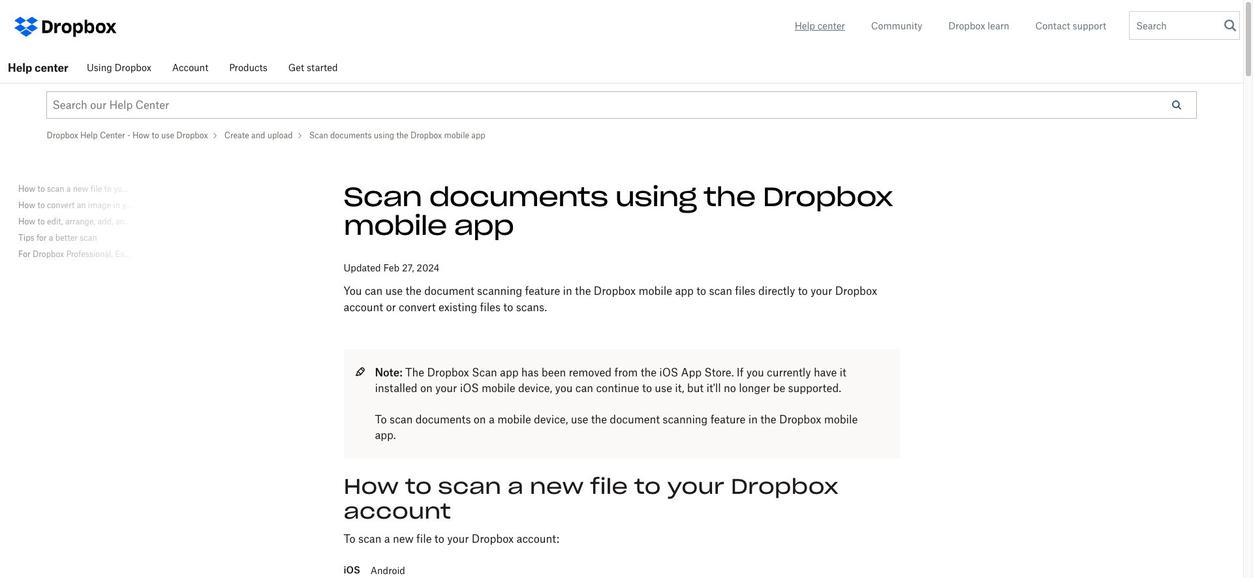 Task type: describe. For each thing, give the bounding box(es) containing it.
search image for search text box
[[1225, 20, 1237, 31]]

search image
[[1172, 101, 1181, 110]]

clear image
[[1222, 21, 1231, 31]]



Task type: vqa. For each thing, say whether or not it's contained in the screenshot.
Search text field's Search image
yes



Task type: locate. For each thing, give the bounding box(es) containing it.
Search text field
[[1130, 12, 1222, 39]]

None search field
[[1130, 12, 1231, 43]]

search image for search text field
[[1172, 101, 1181, 110]]

None search field
[[47, 92, 1157, 118]]

search image
[[1225, 20, 1237, 31], [1225, 20, 1237, 31], [1172, 101, 1181, 110]]

dropbox image
[[39, 13, 118, 39]]

Search text field
[[47, 92, 1157, 118]]



